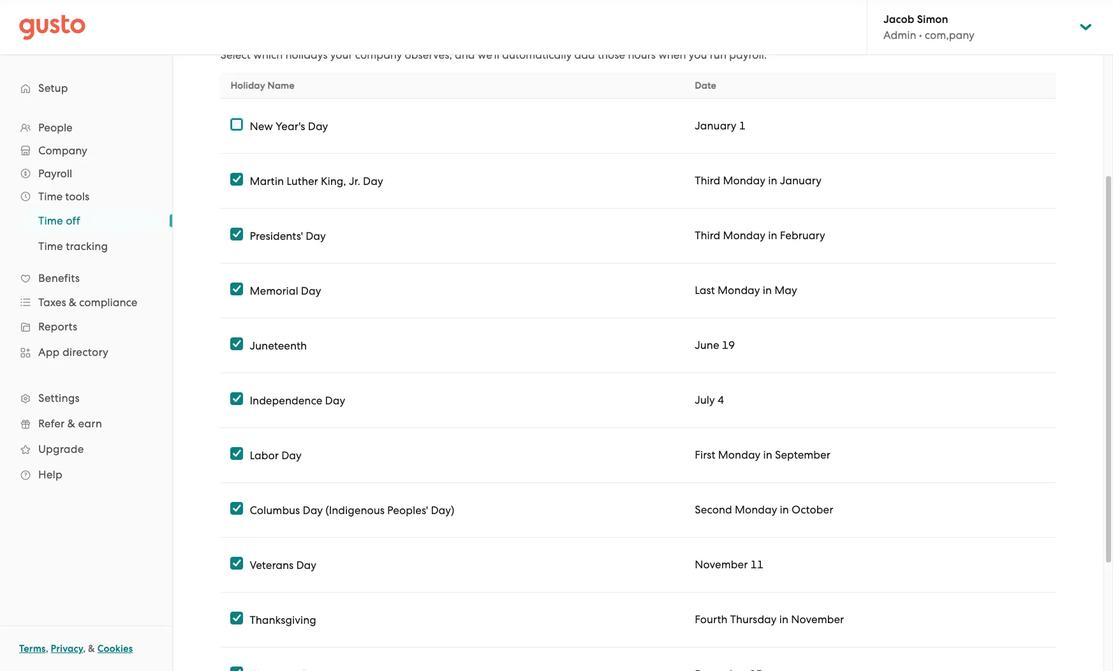 Task type: describe. For each thing, give the bounding box(es) containing it.
monday for february
[[723, 229, 766, 242]]

company button
[[13, 139, 160, 162]]

payroll.
[[729, 48, 767, 61]]

you
[[689, 48, 707, 61]]

cookies
[[97, 643, 133, 655]]

time tracking
[[38, 240, 108, 253]]

app
[[38, 346, 60, 359]]

year's
[[276, 120, 305, 132]]

martin
[[250, 175, 284, 187]]

and
[[455, 48, 475, 61]]

new
[[250, 120, 273, 132]]

veterans
[[250, 559, 294, 571]]

july
[[695, 394, 715, 406]]

independence day
[[250, 394, 345, 407]]

1 , from the left
[[46, 643, 48, 655]]

setup link
[[13, 77, 160, 100]]

jr.
[[349, 175, 360, 187]]

help
[[38, 468, 62, 481]]

name
[[268, 80, 295, 91]]

refer
[[38, 417, 65, 430]]

monday for september
[[718, 449, 761, 461]]

time for time tracking
[[38, 240, 63, 253]]

setup
[[38, 82, 68, 94]]

time off
[[38, 214, 80, 227]]

day)
[[431, 504, 455, 517]]

january 1
[[695, 119, 746, 132]]

upgrade link
[[13, 438, 160, 461]]

presidents' day
[[250, 229, 326, 242]]

king,
[[321, 175, 346, 187]]

privacy
[[51, 643, 83, 655]]

october
[[792, 503, 834, 516]]

benefits link
[[13, 267, 160, 290]]

privacy link
[[51, 643, 83, 655]]

tools
[[65, 190, 89, 203]]

november 11
[[695, 558, 764, 571]]

second monday in october
[[695, 503, 834, 516]]

settings
[[38, 392, 80, 405]]

new year's day
[[250, 120, 328, 132]]

benefits
[[38, 272, 80, 285]]

simon
[[917, 13, 949, 26]]

first
[[695, 449, 716, 461]]

independence
[[250, 394, 322, 407]]

monday for january
[[723, 174, 766, 187]]

presidents'
[[250, 229, 303, 242]]

tracking
[[66, 240, 108, 253]]

day for independence
[[325, 394, 345, 407]]

your
[[330, 48, 353, 61]]

reports
[[38, 320, 78, 333]]

second
[[695, 503, 732, 516]]

first monday in september
[[695, 449, 831, 461]]

app directory link
[[13, 341, 160, 364]]

compliance
[[79, 296, 137, 309]]

labor day
[[250, 449, 302, 462]]

jacob simon admin • com,pany
[[884, 13, 975, 41]]

June 19 checkbox
[[231, 338, 243, 350]]

list containing people
[[0, 116, 172, 488]]

juneteenth
[[250, 339, 307, 352]]

july 4
[[695, 394, 724, 406]]

earn
[[78, 417, 102, 430]]

taxes
[[38, 296, 66, 309]]

July 4 checkbox
[[231, 392, 243, 405]]

automatically
[[502, 48, 572, 61]]

payroll button
[[13, 162, 160, 185]]

day for memorial
[[301, 284, 321, 297]]

terms , privacy , & cookies
[[19, 643, 133, 655]]

people
[[38, 121, 73, 134]]

people button
[[13, 116, 160, 139]]

admin
[[884, 29, 917, 41]]

in for may
[[763, 284, 772, 297]]

thursday
[[730, 613, 777, 626]]

third for third monday in january
[[695, 174, 721, 187]]

11
[[751, 558, 764, 571]]

day for veterans
[[296, 559, 317, 571]]

last
[[695, 284, 715, 297]]

com,pany
[[925, 29, 975, 41]]

february
[[780, 229, 826, 242]]

add
[[575, 48, 595, 61]]

select
[[220, 48, 251, 61]]

holiday
[[231, 80, 265, 91]]

run
[[710, 48, 727, 61]]

directory
[[62, 346, 108, 359]]

third for third monday in february
[[695, 229, 721, 242]]

jacob
[[884, 13, 915, 26]]

columbus
[[250, 504, 300, 517]]

& for earn
[[67, 417, 75, 430]]

in for november
[[780, 613, 789, 626]]

monday for october
[[735, 503, 777, 516]]

holiday name
[[231, 80, 295, 91]]

December 25 checkbox
[[231, 667, 243, 671]]

we'll
[[478, 48, 500, 61]]

memorial day
[[250, 284, 321, 297]]

January 1 checkbox
[[231, 118, 243, 131]]

observes,
[[405, 48, 452, 61]]

may
[[775, 284, 797, 297]]

june
[[695, 339, 720, 352]]

payroll
[[38, 167, 72, 180]]

terms link
[[19, 643, 46, 655]]



Task type: locate. For each thing, give the bounding box(es) containing it.
day right memorial
[[301, 284, 321, 297]]

1 third from the top
[[695, 174, 721, 187]]

1 time from the top
[[38, 190, 63, 203]]

day right presidents'
[[306, 229, 326, 242]]

Second Monday in October checkbox
[[231, 502, 243, 515]]

martin luther king, jr. day
[[250, 175, 383, 187]]

2 vertical spatial time
[[38, 240, 63, 253]]

cookies button
[[97, 641, 133, 657]]

columbus day (indigenous peoples' day)
[[250, 504, 455, 517]]

0 vertical spatial third
[[695, 174, 721, 187]]

app directory
[[38, 346, 108, 359]]

settings link
[[13, 387, 160, 410]]

2 vertical spatial &
[[88, 643, 95, 655]]

& left earn
[[67, 417, 75, 430]]

November 11 checkbox
[[231, 557, 243, 570]]

january up february
[[780, 174, 822, 187]]

First Monday in September checkbox
[[231, 447, 243, 460]]

november
[[695, 558, 748, 571], [791, 613, 844, 626]]

terms
[[19, 643, 46, 655]]

day for columbus
[[303, 504, 323, 517]]

select which holidays your company observes, and we'll automatically add those hours when you run payroll.
[[220, 48, 767, 61]]

day
[[308, 120, 328, 132], [363, 175, 383, 187], [306, 229, 326, 242], [301, 284, 321, 297], [325, 394, 345, 407], [281, 449, 302, 462], [303, 504, 323, 517], [296, 559, 317, 571]]

day for labor
[[281, 449, 302, 462]]

in up the third monday in february on the top of page
[[768, 174, 778, 187]]

taxes & compliance button
[[13, 291, 160, 314]]

third monday in february
[[695, 229, 826, 242]]

luther
[[287, 175, 318, 187]]

1 vertical spatial &
[[67, 417, 75, 430]]

1 vertical spatial third
[[695, 229, 721, 242]]

fourth thursday in november
[[695, 613, 844, 626]]

1 horizontal spatial november
[[791, 613, 844, 626]]

Fourth Thursday in November checkbox
[[231, 612, 243, 625]]

which
[[253, 48, 283, 61]]

0 vertical spatial january
[[695, 119, 737, 132]]

1 horizontal spatial ,
[[83, 643, 86, 655]]

Third Monday in January checkbox
[[231, 173, 243, 186]]

day right 'jr.'
[[363, 175, 383, 187]]

Last Monday in May checkbox
[[231, 283, 243, 295]]

labor
[[250, 449, 279, 462]]

those
[[598, 48, 625, 61]]

third monday in january
[[695, 174, 822, 187]]

day right labor
[[281, 449, 302, 462]]

0 horizontal spatial november
[[695, 558, 748, 571]]

,
[[46, 643, 48, 655], [83, 643, 86, 655]]

time tools
[[38, 190, 89, 203]]

0 vertical spatial november
[[695, 558, 748, 571]]

fourth
[[695, 613, 728, 626]]

list containing time off
[[0, 208, 172, 259]]

company
[[38, 144, 87, 157]]

date
[[695, 80, 717, 91]]

time tools button
[[13, 185, 160, 208]]

Third Monday in February checkbox
[[231, 228, 243, 241]]

monday for may
[[718, 284, 760, 297]]

monday right last
[[718, 284, 760, 297]]

& inside dropdown button
[[69, 296, 77, 309]]

monday up last monday in may
[[723, 229, 766, 242]]

in left february
[[768, 229, 778, 242]]

1 vertical spatial time
[[38, 214, 63, 227]]

list
[[0, 116, 172, 488], [0, 208, 172, 259]]

& right taxes
[[69, 296, 77, 309]]

& left cookies button
[[88, 643, 95, 655]]

memorial
[[250, 284, 298, 297]]

2 list from the top
[[0, 208, 172, 259]]

in for september
[[764, 449, 773, 461]]

time tracking link
[[23, 235, 160, 258]]

third down january 1
[[695, 174, 721, 187]]

day right year's at the top of the page
[[308, 120, 328, 132]]

2 third from the top
[[695, 229, 721, 242]]

19
[[722, 339, 735, 352]]

in left "september"
[[764, 449, 773, 461]]

gusto navigation element
[[0, 55, 172, 508]]

upgrade
[[38, 443, 84, 456]]

1 list from the top
[[0, 116, 172, 488]]

in for february
[[768, 229, 778, 242]]

when
[[659, 48, 686, 61]]

0 vertical spatial &
[[69, 296, 77, 309]]

june 19
[[695, 339, 735, 352]]

time down time off at left top
[[38, 240, 63, 253]]

in left october
[[780, 503, 789, 516]]

0 horizontal spatial ,
[[46, 643, 48, 655]]

refer & earn
[[38, 417, 102, 430]]

time for time off
[[38, 214, 63, 227]]

monday down the 1
[[723, 174, 766, 187]]

home image
[[19, 14, 86, 40]]

holidays
[[286, 48, 328, 61]]

day right independence
[[325, 394, 345, 407]]

taxes & compliance
[[38, 296, 137, 309]]

in left may
[[763, 284, 772, 297]]

2 time from the top
[[38, 214, 63, 227]]

january
[[695, 119, 737, 132], [780, 174, 822, 187]]

time
[[38, 190, 63, 203], [38, 214, 63, 227], [38, 240, 63, 253]]

& for compliance
[[69, 296, 77, 309]]

in right thursday
[[780, 613, 789, 626]]

1 vertical spatial january
[[780, 174, 822, 187]]

time down the payroll
[[38, 190, 63, 203]]

1 vertical spatial november
[[791, 613, 844, 626]]

0 horizontal spatial january
[[695, 119, 737, 132]]

day for presidents'
[[306, 229, 326, 242]]

in
[[768, 174, 778, 187], [768, 229, 778, 242], [763, 284, 772, 297], [764, 449, 773, 461], [780, 503, 789, 516], [780, 613, 789, 626]]

in for january
[[768, 174, 778, 187]]

in for october
[[780, 503, 789, 516]]

company
[[355, 48, 402, 61]]

(indigenous
[[326, 504, 385, 517]]

third
[[695, 174, 721, 187], [695, 229, 721, 242]]

reports link
[[13, 315, 160, 338]]

& inside 'link'
[[67, 417, 75, 430]]

day right veterans
[[296, 559, 317, 571]]

third up last
[[695, 229, 721, 242]]

monday right first
[[718, 449, 761, 461]]

veterans day
[[250, 559, 317, 571]]

monday right "second" on the right bottom of page
[[735, 503, 777, 516]]

january left the 1
[[695, 119, 737, 132]]

time inside dropdown button
[[38, 190, 63, 203]]

1 horizontal spatial january
[[780, 174, 822, 187]]

3 time from the top
[[38, 240, 63, 253]]

2 , from the left
[[83, 643, 86, 655]]

0 vertical spatial time
[[38, 190, 63, 203]]

, left cookies button
[[83, 643, 86, 655]]

refer & earn link
[[13, 412, 160, 435]]

time for time tools
[[38, 190, 63, 203]]

peoples'
[[387, 504, 428, 517]]

time left off
[[38, 214, 63, 227]]

september
[[775, 449, 831, 461]]

last monday in may
[[695, 284, 797, 297]]

thanksgiving
[[250, 614, 316, 626]]

, left privacy
[[46, 643, 48, 655]]

4
[[718, 394, 724, 406]]

day right columbus
[[303, 504, 323, 517]]

•
[[919, 29, 922, 41]]



Task type: vqa. For each thing, say whether or not it's contained in the screenshot.
how
no



